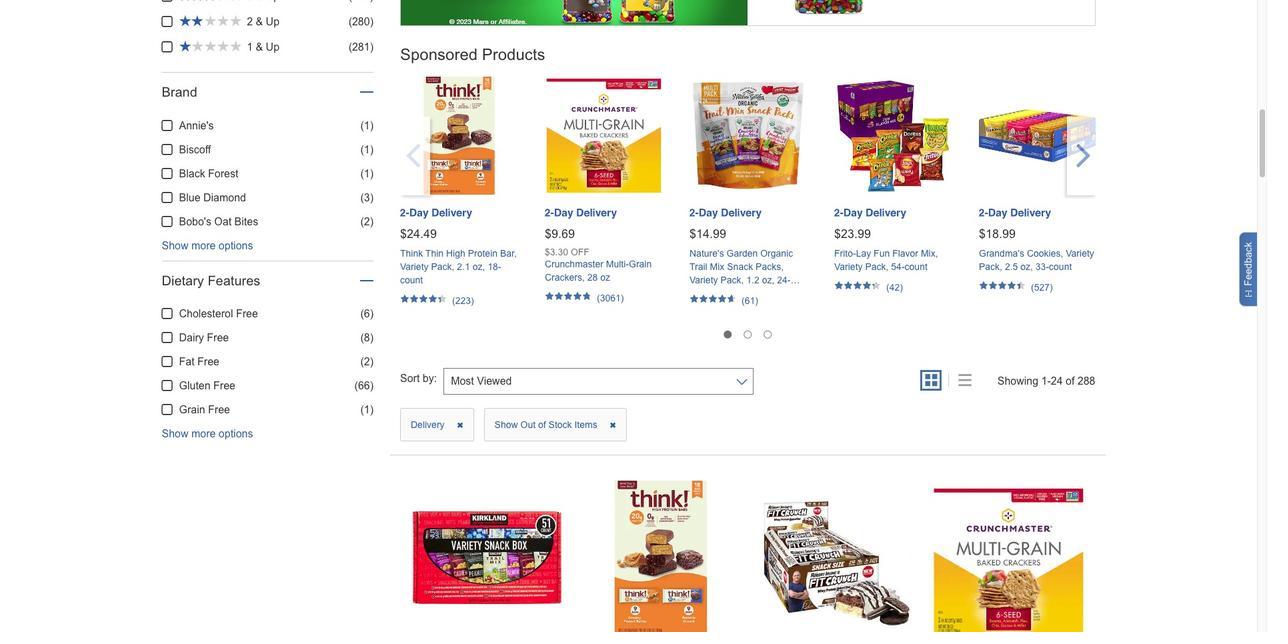 Task type: vqa. For each thing, say whether or not it's contained in the screenshot.


Task type: describe. For each thing, give the bounding box(es) containing it.
packs,
[[756, 261, 784, 272]]

show for dietary features
[[162, 428, 188, 440]]

snack
[[727, 261, 753, 272]]

cholesterol free
[[179, 308, 258, 320]]

up for 2 & up
[[266, 16, 279, 28]]

lay
[[856, 248, 871, 259]]

cookies,
[[1027, 248, 1063, 259]]

show more options link for brand
[[162, 240, 253, 251]]

24
[[1051, 375, 1063, 387]]

28
[[587, 272, 598, 283]]

count inside frito-lay fun flavor mix, variety pack, 54-count
[[905, 261, 927, 272]]

fun
[[874, 248, 890, 259]]

33-
[[1036, 261, 1049, 272]]

show out of stock items
[[495, 420, 600, 430]]

diamond
[[203, 192, 246, 203]]

fitcrunch - costco next image
[[758, 481, 912, 632]]

frito-lay fun flavor mix, variety pack, 54-count
[[834, 248, 938, 272]]

quick for fitcrunch - costco next "image"
[[808, 603, 835, 615]]

grain inside $9.69 $3.30 off crunchmaster multi-grain crackers, 28 oz
[[629, 259, 652, 269]]

variety inside grandma's cookies, variety pack, 2.5 oz, 33-count
[[1066, 248, 1094, 259]]

free for dairy free
[[207, 332, 229, 344]]

sort
[[400, 373, 420, 384]]

show more options for brand
[[162, 240, 253, 251]]

grandma's
[[979, 248, 1024, 259]]

(281)
[[349, 42, 373, 53]]

sponsored
[[400, 45, 478, 63]]

dairy
[[179, 332, 204, 344]]

annie's
[[179, 120, 214, 131]]

(1) for black forest
[[360, 168, 373, 179]]

options for dietary features
[[219, 428, 253, 440]]

(3)
[[360, 192, 373, 203]]

(6)
[[360, 308, 373, 320]]

$9.69 $3.30 off crunchmaster multi-grain crackers, 28 oz
[[545, 227, 652, 283]]

crackers,
[[545, 272, 585, 283]]

protein
[[468, 248, 498, 259]]

show more options for dietary features
[[162, 428, 253, 440]]

gluten
[[179, 380, 210, 392]]

$14.99
[[690, 227, 726, 241]]

feedback link
[[1239, 232, 1262, 307]]

garden
[[727, 248, 758, 259]]

pack, inside nature's garden organic trail mix snack packs, variety pack, 1.2 oz, 24- count
[[720, 275, 744, 285]]

high
[[446, 248, 465, 259]]

(61)
[[742, 295, 758, 306]]

(223)
[[452, 295, 474, 306]]

items
[[574, 420, 597, 430]]

view for kirkland signature variety snack box, 51-count image
[[491, 603, 514, 615]]

free for fat free
[[197, 356, 219, 368]]

1 vertical spatial think thin high protein bar, variety pack, 2.1 oz, 18-count image
[[584, 481, 738, 632]]

by:
[[423, 373, 437, 384]]

fat
[[179, 356, 194, 368]]

1 vertical spatial crunchmaster multi-grain crackers, 28 oz image
[[932, 486, 1085, 632]]

mix
[[710, 261, 724, 272]]

2-day delivery image for $14.99
[[690, 209, 762, 219]]

forest
[[208, 168, 238, 179]]

2
[[247, 16, 253, 28]]

multi-
[[606, 259, 629, 269]]

more for dietary features
[[191, 428, 216, 440]]

oat
[[214, 216, 232, 227]]

54-
[[891, 261, 905, 272]]

bobo's
[[179, 216, 211, 227]]

brand button
[[162, 85, 197, 100]]

fat free
[[179, 356, 219, 368]]

think thin high protein bar, variety pack, 2.1 oz, 18- count
[[400, 248, 517, 285]]

quick view for the bottom think thin high protein bar, variety pack, 2.1 oz, 18-count image
[[634, 603, 687, 615]]

bar,
[[500, 248, 517, 259]]

count inside nature's garden organic trail mix snack packs, variety pack, 1.2 oz, 24- count
[[690, 288, 712, 299]]

nature's garden organic trail mix snack packs, variety pack, 1.2 oz, 24- count
[[690, 248, 793, 299]]

18-
[[488, 261, 501, 272]]

(3061)
[[597, 293, 624, 303]]

free for cholesterol free
[[236, 308, 258, 320]]

kirkland signature variety snack box, 51-count image
[[410, 481, 564, 632]]

delivery button
[[400, 408, 474, 442]]

$9.69
[[545, 227, 575, 241]]

variety inside frito-lay fun flavor mix, variety pack, 54-count
[[834, 261, 863, 272]]

variety inside the think thin high protein bar, variety pack, 2.1 oz, 18- count
[[400, 261, 428, 272]]

2-day delivery image for $23.99
[[834, 209, 906, 219]]

advertisement region
[[400, 0, 1267, 33]]

288
[[1078, 375, 1095, 387]]

show out of stock items button
[[484, 408, 627, 442]]

$18.99
[[979, 227, 1016, 241]]

out
[[520, 420, 536, 430]]

features
[[208, 273, 260, 288]]

2.1
[[457, 261, 470, 272]]

quick for kirkland signature variety snack box, 51-count image
[[460, 603, 488, 615]]

black
[[179, 168, 205, 179]]

1-
[[1041, 375, 1051, 387]]

(527)
[[1031, 282, 1053, 293]]

2-day delivery image for $24.49
[[400, 209, 472, 219]]

products
[[482, 45, 545, 63]]

24-
[[777, 275, 791, 285]]

black forest
[[179, 168, 238, 179]]

grandma's cookies, variety pack, 2.5 oz, 33-count
[[979, 248, 1094, 272]]

count inside grandma's cookies, variety pack, 2.5 oz, 33-count
[[1049, 261, 1072, 272]]



Task type: locate. For each thing, give the bounding box(es) containing it.
0 vertical spatial crunchmaster multi-grain crackers, 28 oz image
[[545, 77, 663, 195]]

1 vertical spatial (2)
[[360, 356, 373, 368]]

show down bobo's
[[162, 240, 188, 251]]

& right 2
[[256, 16, 263, 28]]

nature's garden organic trail mix snack packs, variety pack, 1.2 oz, 24-count image
[[690, 77, 808, 195]]

more down grain free
[[191, 428, 216, 440]]

quick view for fitcrunch - costco next "image"
[[808, 603, 861, 615]]

2 horizontal spatial quick
[[808, 603, 835, 615]]

biscoff
[[179, 144, 211, 155]]

0 horizontal spatial think thin high protein bar, variety pack, 2.1 oz, 18-count image
[[400, 77, 518, 195]]

0 vertical spatial think thin high protein bar, variety pack, 2.1 oz, 18-count image
[[400, 77, 518, 195]]

(2)
[[360, 216, 373, 227], [360, 356, 373, 368]]

0 horizontal spatial grain
[[179, 404, 205, 416]]

(1)
[[360, 120, 373, 131], [360, 144, 373, 155], [360, 168, 373, 179], [360, 404, 373, 416]]

0 vertical spatial &
[[256, 16, 263, 28]]

1 2-day delivery image from the left
[[400, 209, 472, 219]]

2 view from the left
[[664, 603, 687, 615]]

(2) down '(3)'
[[360, 216, 373, 227]]

grandma's cookies, variety pack, 2.5 oz, 33-count image
[[979, 77, 1097, 195]]

1 show more options from the top
[[162, 240, 253, 251]]

oz, right 2.5
[[1020, 261, 1033, 272]]

variety inside nature's garden organic trail mix snack packs, variety pack, 1.2 oz, 24- count
[[690, 275, 718, 285]]

3 2-day delivery image from the left
[[690, 209, 762, 219]]

0 horizontal spatial view
[[491, 603, 514, 615]]

2-day delivery image for $18.99
[[979, 209, 1051, 219]]

frito-lay fun flavor mix, variety pack, 54-count image
[[834, 77, 952, 195]]

show more options down grain free
[[162, 428, 253, 440]]

& for 2
[[256, 16, 263, 28]]

quick view
[[460, 603, 514, 615], [634, 603, 687, 615], [808, 603, 861, 615]]

2 (1) from the top
[[360, 144, 373, 155]]

&
[[256, 16, 263, 28], [256, 42, 263, 53]]

mix,
[[921, 248, 938, 259]]

pack,
[[431, 261, 454, 272], [865, 261, 889, 272], [979, 261, 1002, 272], [720, 275, 744, 285]]

1
[[247, 42, 253, 53]]

2-day delivery image for $9.69
[[545, 209, 617, 219]]

up for 1 & up
[[266, 42, 279, 53]]

cholesterol
[[179, 308, 233, 320]]

1 vertical spatial more
[[191, 428, 216, 440]]

show inside button
[[495, 420, 518, 430]]

1 horizontal spatial of
[[1066, 375, 1075, 387]]

dietary
[[162, 273, 204, 288]]

count inside the think thin high protein bar, variety pack, 2.1 oz, 18- count
[[400, 275, 423, 285]]

0 horizontal spatial quick view
[[460, 603, 514, 615]]

crunchmaster
[[545, 259, 603, 269]]

count down trail in the right top of the page
[[690, 288, 712, 299]]

1 horizontal spatial think thin high protein bar, variety pack, 2.1 oz, 18-count image
[[584, 481, 738, 632]]

1 horizontal spatial view
[[664, 603, 687, 615]]

1 vertical spatial options
[[219, 428, 253, 440]]

1 vertical spatial &
[[256, 42, 263, 53]]

show for brand
[[162, 240, 188, 251]]

variety right cookies,
[[1066, 248, 1094, 259]]

pack, inside frito-lay fun flavor mix, variety pack, 54-count
[[865, 261, 889, 272]]

delivery
[[411, 420, 447, 430]]

1 (1) from the top
[[360, 120, 373, 131]]

2 horizontal spatial quick view
[[808, 603, 861, 615]]

1 up from the top
[[266, 16, 279, 28]]

show more options link down bobo's oat bites
[[162, 240, 253, 251]]

up right 1 on the left top
[[266, 42, 279, 53]]

options for brand
[[219, 240, 253, 251]]

quick view for kirkland signature variety snack box, 51-count image
[[460, 603, 514, 615]]

& right 1 on the left top
[[256, 42, 263, 53]]

stock
[[549, 420, 572, 430]]

count
[[905, 261, 927, 272], [1049, 261, 1072, 272], [400, 275, 423, 285], [690, 288, 712, 299]]

1 options from the top
[[219, 240, 253, 251]]

pack, inside grandma's cookies, variety pack, 2.5 oz, 33-count
[[979, 261, 1002, 272]]

0 vertical spatial up
[[266, 16, 279, 28]]

view
[[491, 603, 514, 615], [664, 603, 687, 615], [838, 603, 861, 615]]

more for brand
[[191, 240, 216, 251]]

2 (2) from the top
[[360, 356, 373, 368]]

frito-
[[834, 248, 856, 259]]

of inside 'show out of stock items' button
[[538, 420, 546, 430]]

(1) for annie's
[[360, 120, 373, 131]]

grain
[[629, 259, 652, 269], [179, 404, 205, 416]]

oz
[[600, 272, 610, 283]]

2 horizontal spatial view
[[838, 603, 861, 615]]

1 quick from the left
[[460, 603, 488, 615]]

1 horizontal spatial oz,
[[762, 275, 774, 285]]

(280)
[[349, 16, 373, 28]]

$23.99
[[834, 227, 871, 241]]

0 vertical spatial show more options link
[[162, 240, 253, 251]]

thin
[[425, 248, 444, 259]]

2-day delivery image
[[400, 209, 472, 219], [545, 209, 617, 219], [690, 209, 762, 219], [834, 209, 906, 219], [979, 209, 1051, 219]]

2 & up
[[247, 16, 279, 28]]

oz, inside the think thin high protein bar, variety pack, 2.1 oz, 18- count
[[473, 261, 485, 272]]

blue
[[179, 192, 200, 203]]

count down think
[[400, 275, 423, 285]]

free down features on the left top of page
[[236, 308, 258, 320]]

think thin high protein bar, variety pack, 2.1 oz, 18-count image
[[400, 77, 518, 195], [584, 481, 738, 632]]

show down grain free
[[162, 428, 188, 440]]

pack, down thin
[[431, 261, 454, 272]]

show left out
[[495, 420, 518, 430]]

free right "gluten" at the left of page
[[213, 380, 235, 392]]

showing 1-24 of 288
[[997, 375, 1095, 387]]

0 vertical spatial (2)
[[360, 216, 373, 227]]

3 quick from the left
[[808, 603, 835, 615]]

2-day delivery image up $9.69
[[545, 209, 617, 219]]

show more options link
[[162, 240, 253, 251], [162, 428, 253, 440]]

(1) for grain free
[[360, 404, 373, 416]]

options down grain free
[[219, 428, 253, 440]]

(1) for biscoff
[[360, 144, 373, 155]]

count down flavor
[[905, 261, 927, 272]]

2-day delivery image up $24.49
[[400, 209, 472, 219]]

gluten free
[[179, 380, 235, 392]]

count down cookies,
[[1049, 261, 1072, 272]]

2 quick from the left
[[634, 603, 662, 615]]

pack, down grandma's
[[979, 261, 1002, 272]]

view for the bottom think thin high protein bar, variety pack, 2.1 oz, 18-count image
[[664, 603, 687, 615]]

options
[[219, 240, 253, 251], [219, 428, 253, 440]]

pack, inside the think thin high protein bar, variety pack, 2.1 oz, 18- count
[[431, 261, 454, 272]]

4 2-day delivery image from the left
[[834, 209, 906, 219]]

variety down trail in the right top of the page
[[690, 275, 718, 285]]

oz,
[[473, 261, 485, 272], [1020, 261, 1033, 272], [762, 275, 774, 285]]

(8)
[[360, 332, 373, 344]]

trail
[[690, 261, 707, 272]]

show
[[162, 240, 188, 251], [495, 420, 518, 430], [162, 428, 188, 440]]

& for 1
[[256, 42, 263, 53]]

0 vertical spatial more
[[191, 240, 216, 251]]

2 options from the top
[[219, 428, 253, 440]]

sort by:
[[400, 373, 437, 384]]

free for grain free
[[208, 404, 230, 416]]

nature's
[[690, 248, 724, 259]]

0 horizontal spatial crunchmaster multi-grain crackers, 28 oz image
[[545, 77, 663, 195]]

1 vertical spatial of
[[538, 420, 546, 430]]

0 horizontal spatial oz,
[[473, 261, 485, 272]]

dietary features
[[162, 273, 260, 288]]

view for fitcrunch - costco next "image"
[[838, 603, 861, 615]]

1 & up
[[247, 42, 279, 53]]

oz, inside grandma's cookies, variety pack, 2.5 oz, 33-count
[[1020, 261, 1033, 272]]

think
[[400, 248, 423, 259]]

1 vertical spatial grain
[[179, 404, 205, 416]]

2 2-day delivery image from the left
[[545, 209, 617, 219]]

1 quick view from the left
[[460, 603, 514, 615]]

dairy free
[[179, 332, 229, 344]]

3 view from the left
[[838, 603, 861, 615]]

(2) for bobo's oat bites
[[360, 216, 373, 227]]

3 (1) from the top
[[360, 168, 373, 179]]

dietary features button
[[162, 273, 260, 288]]

of
[[1066, 375, 1075, 387], [538, 420, 546, 430]]

1 show more options link from the top
[[162, 240, 253, 251]]

oz, inside nature's garden organic trail mix snack packs, variety pack, 1.2 oz, 24- count
[[762, 275, 774, 285]]

more down bobo's
[[191, 240, 216, 251]]

2 more from the top
[[191, 428, 216, 440]]

5 2-day delivery image from the left
[[979, 209, 1051, 219]]

4 (1) from the top
[[360, 404, 373, 416]]

1 vertical spatial show more options link
[[162, 428, 253, 440]]

2 horizontal spatial oz,
[[1020, 261, 1033, 272]]

up right 2
[[266, 16, 279, 28]]

oz, down protein
[[473, 261, 485, 272]]

(66)
[[354, 380, 373, 392]]

show more options link down grain free
[[162, 428, 253, 440]]

1 vertical spatial up
[[266, 42, 279, 53]]

sponsored products
[[400, 45, 545, 63]]

1 view from the left
[[491, 603, 514, 615]]

2 show more options link from the top
[[162, 428, 253, 440]]

0 vertical spatial options
[[219, 240, 253, 251]]

flavor
[[892, 248, 918, 259]]

brand
[[162, 85, 197, 100]]

grid view image
[[925, 374, 937, 388]]

$3.30
[[545, 247, 568, 257]]

(2) for fat free
[[360, 356, 373, 368]]

2-day delivery image up $18.99
[[979, 209, 1051, 219]]

1 horizontal spatial grain
[[629, 259, 652, 269]]

showing
[[997, 375, 1038, 387]]

2 up from the top
[[266, 42, 279, 53]]

free for gluten free
[[213, 380, 235, 392]]

feedback
[[1242, 242, 1254, 286]]

$24.49
[[400, 227, 437, 241]]

blue diamond
[[179, 192, 246, 203]]

0 horizontal spatial of
[[538, 420, 546, 430]]

free
[[236, 308, 258, 320], [207, 332, 229, 344], [197, 356, 219, 368], [213, 380, 235, 392], [208, 404, 230, 416]]

show more options link for dietary features
[[162, 428, 253, 440]]

0 horizontal spatial quick
[[460, 603, 488, 615]]

1 vertical spatial show more options
[[162, 428, 253, 440]]

oz, down packs,
[[762, 275, 774, 285]]

(42)
[[886, 282, 903, 293]]

free right fat
[[197, 356, 219, 368]]

1 more from the top
[[191, 240, 216, 251]]

1 (2) from the top
[[360, 216, 373, 227]]

variety down think
[[400, 261, 428, 272]]

more
[[191, 240, 216, 251], [191, 428, 216, 440]]

of right 24
[[1066, 375, 1075, 387]]

3 quick view from the left
[[808, 603, 861, 615]]

grain free
[[179, 404, 230, 416]]

1 horizontal spatial quick view
[[634, 603, 687, 615]]

pack, down fun
[[865, 261, 889, 272]]

options down the bites
[[219, 240, 253, 251]]

0 vertical spatial of
[[1066, 375, 1075, 387]]

crunchmaster multi-grain crackers, 28 oz image
[[545, 77, 663, 195], [932, 486, 1085, 632]]

variety down frito-
[[834, 261, 863, 272]]

1 horizontal spatial crunchmaster multi-grain crackers, 28 oz image
[[932, 486, 1085, 632]]

2-day delivery image up $23.99 on the right top of page
[[834, 209, 906, 219]]

bites
[[234, 216, 258, 227]]

list view image
[[959, 374, 971, 388]]

2 quick view from the left
[[634, 603, 687, 615]]

1 & from the top
[[256, 16, 263, 28]]

bobo's oat bites
[[179, 216, 258, 227]]

pack, down snack at right top
[[720, 275, 744, 285]]

free down the gluten free
[[208, 404, 230, 416]]

off
[[571, 247, 589, 257]]

0 vertical spatial show more options
[[162, 240, 253, 251]]

2-day delivery image up $14.99 at the right of page
[[690, 209, 762, 219]]

organic
[[760, 248, 793, 259]]

2.5
[[1005, 261, 1018, 272]]

0 vertical spatial grain
[[629, 259, 652, 269]]

2 show more options from the top
[[162, 428, 253, 440]]

show more options
[[162, 240, 253, 251], [162, 428, 253, 440]]

show more options down bobo's oat bites
[[162, 240, 253, 251]]

of right out
[[538, 420, 546, 430]]

free down cholesterol free
[[207, 332, 229, 344]]

1 horizontal spatial quick
[[634, 603, 662, 615]]

(2) down (8)
[[360, 356, 373, 368]]

quick
[[460, 603, 488, 615], [634, 603, 662, 615], [808, 603, 835, 615]]

1.2
[[746, 275, 759, 285]]

2 & from the top
[[256, 42, 263, 53]]



